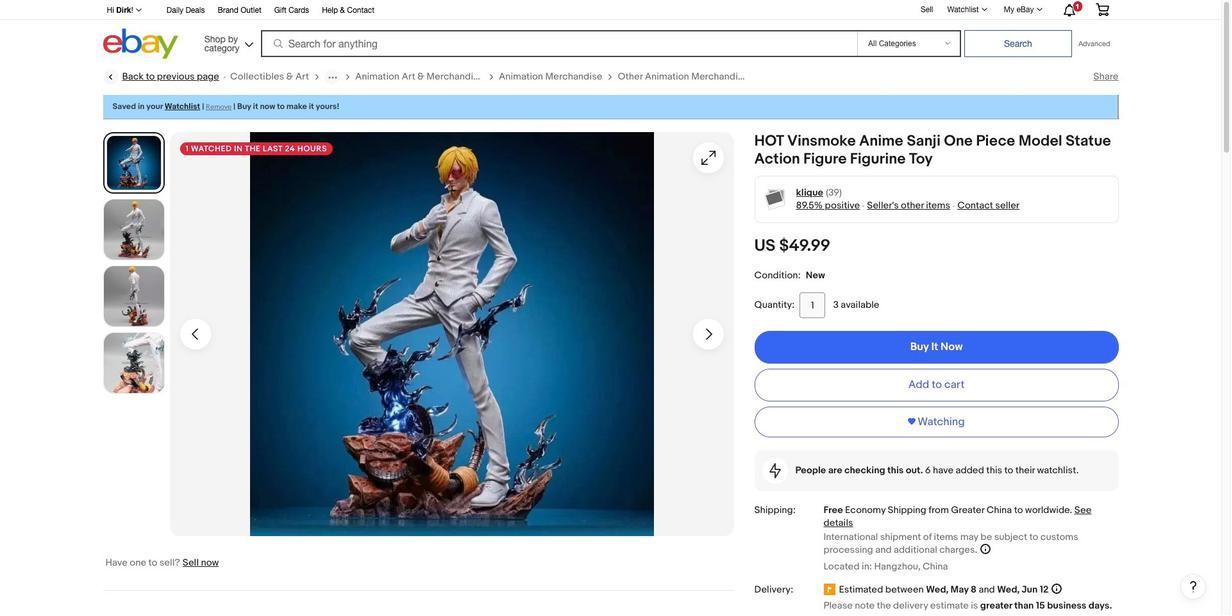 Task type: vqa. For each thing, say whether or not it's contained in the screenshot.
Search for anything text field
yes



Task type: locate. For each thing, give the bounding box(es) containing it.
breadcrumb menu image
[[326, 71, 340, 82]]

hot vinsmoke anime sanji one piece model statue action figure figurine toy - picture 1 of 4 image
[[170, 132, 734, 536]]

watchlist image
[[982, 8, 988, 11]]

banner
[[100, 0, 1119, 62]]

account navigation
[[100, 0, 1119, 20]]

picture 4 of 4 image
[[104, 333, 164, 393]]

with details__icon image
[[769, 463, 781, 478]]

picture 1 of 4 image
[[106, 135, 162, 191]]

delivery alert flag image
[[824, 584, 839, 596]]

None submit
[[965, 30, 1073, 57]]

None text field
[[800, 293, 826, 318]]



Task type: describe. For each thing, give the bounding box(es) containing it.
picture 3 of 4 image
[[104, 266, 164, 327]]

picture 2 of 4 image
[[104, 200, 164, 260]]

help, opens dialogs image
[[1187, 580, 1200, 593]]

my ebay image
[[1037, 8, 1043, 11]]

Search for anything text field
[[263, 31, 855, 56]]

your shopping cart image
[[1095, 3, 1110, 16]]



